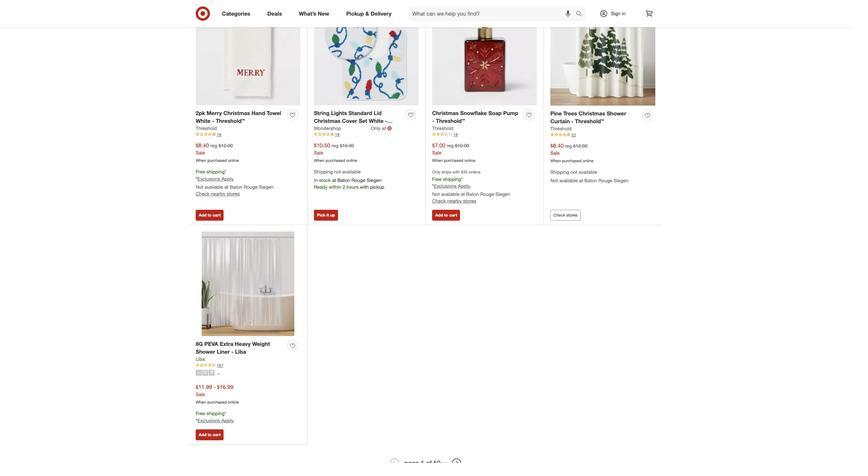 Task type: locate. For each thing, give the bounding box(es) containing it.
1 18 from the left
[[335, 132, 340, 137]]

0 horizontal spatial check
[[196, 191, 210, 197]]

online for white
[[228, 158, 239, 163]]

add to cart
[[199, 213, 221, 218], [436, 213, 458, 218], [199, 433, 221, 438]]

threshold up $7.00
[[433, 125, 454, 131]]

- down merry
[[212, 118, 214, 124]]

exclusions inside free shipping * * exclusions apply. not available at baton rouge siegen check nearby stores
[[198, 176, 220, 182]]

0 horizontal spatial $8.40
[[196, 142, 209, 149]]

0 vertical spatial check
[[196, 191, 210, 197]]

available inside shipping not available in stock at  baton rouge siegen ready within 2 hours with pickup
[[343, 169, 361, 175]]

18 link down set
[[314, 132, 419, 138]]

only inside only ships with $35 orders free shipping * * exclusions apply. not available at baton rouge siegen check nearby stores
[[433, 170, 441, 175]]

2 18 from the left
[[454, 132, 458, 137]]

0 vertical spatial free
[[196, 169, 205, 175]]

online up orders
[[465, 158, 476, 163]]

1 vertical spatial shipping
[[443, 176, 462, 182]]

0 vertical spatial nearby
[[211, 191, 226, 197]]

¬
[[388, 125, 392, 132]]

0 vertical spatial apply.
[[222, 176, 234, 182]]

reg
[[211, 143, 217, 149], [332, 143, 339, 149], [447, 143, 454, 149], [566, 143, 573, 149]]

liba link
[[196, 356, 205, 363]]

2 vertical spatial not
[[433, 192, 440, 197]]

$12.00
[[219, 143, 233, 149], [574, 143, 588, 149]]

categories
[[222, 10, 251, 17]]

lights
[[331, 110, 347, 117]]

christmas left snowflake
[[433, 110, 459, 117]]

0 horizontal spatial threshold™
[[216, 118, 245, 124]]

- inside string lights standard lid christmas cover set white - wondershop™
[[385, 118, 388, 124]]

1 horizontal spatial only
[[433, 170, 441, 175]]

reg right $7.00
[[447, 143, 454, 149]]

shower up "52" link
[[607, 110, 627, 117]]

curtain
[[551, 118, 570, 125]]

towel
[[267, 110, 282, 117]]

18 down wondershop link
[[335, 132, 340, 137]]

exclusions inside 'free shipping * * exclusions apply.'
[[198, 418, 220, 424]]

18 for $10.50
[[335, 132, 340, 137]]

clear image
[[196, 371, 202, 376]]

1 horizontal spatial $8.40 reg $12.00 sale when purchased online
[[551, 142, 594, 163]]

baton inside shipping not available not available at baton rouge siegen
[[585, 178, 598, 184]]

1 vertical spatial check nearby stores button
[[433, 198, 477, 205]]

purchased inside the $10.50 reg $15.00 sale when purchased online
[[326, 158, 345, 163]]

in
[[314, 178, 318, 183]]

- inside 8g peva extra heavy weight shower liner - liba
[[232, 349, 234, 356]]

sign in
[[612, 11, 626, 16]]

2 horizontal spatial threshold
[[551, 126, 572, 132]]

1 horizontal spatial stores
[[464, 198, 477, 204]]

check inside only ships with $35 orders free shipping * * exclusions apply. not available at baton rouge siegen check nearby stores
[[433, 198, 446, 204]]

shipping
[[207, 169, 225, 175], [443, 176, 462, 182], [207, 411, 225, 417]]

christmas
[[224, 110, 250, 117], [433, 110, 459, 117], [579, 110, 606, 117], [314, 118, 341, 124]]

siegen inside shipping not available not available at baton rouge siegen
[[614, 178, 629, 184]]

not inside free shipping * * exclusions apply. not available at baton rouge siegen check nearby stores
[[196, 184, 204, 190]]

at inside shipping not available not available at baton rouge siegen
[[580, 178, 584, 184]]

at inside free shipping * * exclusions apply. not available at baton rouge siegen check nearby stores
[[225, 184, 229, 190]]

online inside $7.00 reg $10.00 sale when purchased online
[[465, 158, 476, 163]]

shower up liba link
[[196, 349, 215, 356]]

- inside "2pk merry christmas hand towel white - threshold™"
[[212, 118, 214, 124]]

2 horizontal spatial check
[[554, 213, 566, 218]]

shower inside 8g peva extra heavy weight shower liner - liba
[[196, 349, 215, 356]]

at inside shipping not available in stock at  baton rouge siegen ready within 2 hours with pickup
[[332, 178, 336, 183]]

threshold™ down snowflake
[[436, 118, 465, 124]]

white down lid on the top left
[[369, 118, 384, 124]]

threshold for -
[[551, 126, 572, 132]]

1 horizontal spatial $12.00
[[574, 143, 588, 149]]

1 horizontal spatial not
[[571, 170, 578, 175]]

apply. for 8g peva extra heavy weight shower liner - liba
[[222, 418, 234, 424]]

2 white from the left
[[369, 118, 384, 124]]

not
[[334, 169, 341, 175], [571, 170, 578, 175]]

1 vertical spatial liba
[[196, 357, 205, 362]]

online for shower
[[228, 400, 239, 405]]

all colors element
[[217, 372, 220, 376]]

search button
[[573, 6, 590, 22]]

cart
[[213, 213, 221, 218], [450, 213, 458, 218], [213, 433, 221, 438]]

1 horizontal spatial threshold
[[433, 125, 454, 131]]

shipping inside 'free shipping * * exclusions apply.'
[[207, 411, 225, 417]]

wondershop link
[[314, 125, 370, 132]]

2 vertical spatial stores
[[567, 213, 578, 218]]

sale for pine trees christmas shower curtain - threshold™
[[551, 150, 560, 156]]

0 horizontal spatial with
[[360, 184, 369, 190]]

hours
[[347, 184, 359, 190]]

when inside the $10.50 reg $15.00 sale when purchased online
[[314, 158, 325, 163]]

reg down 52
[[566, 143, 573, 149]]

1 horizontal spatial check
[[433, 198, 446, 204]]

nearby
[[211, 191, 226, 197], [448, 198, 462, 204]]

sale inside the $10.50 reg $15.00 sale when purchased online
[[314, 150, 324, 156]]

with
[[453, 170, 460, 175], [360, 184, 369, 190]]

2 horizontal spatial threshold™
[[576, 118, 605, 125]]

0 horizontal spatial not
[[334, 169, 341, 175]]

online down $15.00
[[347, 158, 357, 163]]

wondershop
[[314, 125, 341, 131]]

0 horizontal spatial 18
[[335, 132, 340, 137]]

0 vertical spatial shower
[[607, 110, 627, 117]]

$8.40 down curtain at the top right of page
[[551, 142, 564, 149]]

sale for christmas snowflake soap pump - threshold™
[[433, 150, 442, 156]]

purchased down $15.00
[[326, 158, 345, 163]]

0 vertical spatial with
[[453, 170, 460, 175]]

1 vertical spatial only
[[433, 170, 441, 175]]

liba up clear icon
[[196, 357, 205, 362]]

online inside the $10.50 reg $15.00 sale when purchased online
[[347, 158, 357, 163]]

2 18 link from the left
[[433, 132, 537, 138]]

frosted image
[[203, 371, 208, 376]]

check stores button
[[551, 210, 581, 221]]

christmas inside string lights standard lid christmas cover set white - wondershop™
[[314, 118, 341, 124]]

0 horizontal spatial $12.00
[[219, 143, 233, 149]]

apply. inside free shipping * * exclusions apply. not available at baton rouge siegen check nearby stores
[[222, 176, 234, 182]]

purchased down "16"
[[208, 158, 227, 163]]

add to cart button for $7.00
[[433, 210, 461, 221]]

when inside "$11.99 - $16.99 sale when purchased online"
[[196, 400, 206, 405]]

0 vertical spatial not
[[551, 178, 559, 184]]

reg inside $7.00 reg $10.00 sale when purchased online
[[447, 143, 454, 149]]

purchased up 'free shipping * * exclusions apply.'
[[208, 400, 227, 405]]

2 vertical spatial check
[[554, 213, 566, 218]]

purchased
[[208, 158, 227, 163], [326, 158, 345, 163], [444, 158, 464, 163], [563, 158, 582, 163], [208, 400, 227, 405]]

heavy
[[235, 341, 251, 348]]

1 18 link from the left
[[314, 132, 419, 138]]

1 vertical spatial apply.
[[458, 183, 471, 189]]

0 horizontal spatial 18 link
[[314, 132, 419, 138]]

$8.40 down 2pk
[[196, 142, 209, 149]]

sale for 8g peva extra heavy weight shower liner - liba
[[196, 392, 205, 398]]

0 vertical spatial check nearby stores button
[[196, 191, 240, 198]]

1 vertical spatial free
[[433, 176, 442, 182]]

$8.40 reg $12.00 sale when purchased online down 52
[[551, 142, 594, 163]]

all colors image
[[217, 373, 220, 376]]

add
[[199, 213, 207, 218], [436, 213, 443, 218], [199, 433, 207, 438]]

8g peva extra heavy weight shower liner - liba image
[[196, 232, 301, 337], [196, 232, 301, 337]]

online down $16.99
[[228, 400, 239, 405]]

reg left $15.00
[[332, 143, 339, 149]]

threshold™ up "16"
[[216, 118, 245, 124]]

1 horizontal spatial liba
[[235, 349, 246, 356]]

$12.00 down "16"
[[219, 143, 233, 149]]

$8.40 reg $12.00 sale when purchased online for -
[[196, 142, 239, 163]]

baton
[[338, 178, 350, 183], [585, 178, 598, 184], [230, 184, 243, 190], [467, 192, 479, 197]]

free shipping * * exclusions apply. not available at baton rouge siegen check nearby stores
[[196, 169, 274, 197]]

18
[[335, 132, 340, 137], [454, 132, 458, 137]]

52 link
[[551, 132, 656, 138]]

purchased for cover
[[326, 158, 345, 163]]

online inside "$11.99 - $16.99 sale when purchased online"
[[228, 400, 239, 405]]

1 horizontal spatial $8.40
[[551, 142, 564, 149]]

at inside only at ¬
[[382, 125, 386, 131]]

add for $8.40
[[199, 213, 207, 218]]

white down 2pk
[[196, 118, 211, 124]]

not for $10.50
[[334, 169, 341, 175]]

when inside $7.00 reg $10.00 sale when purchased online
[[433, 158, 443, 163]]

free inside 'free shipping * * exclusions apply.'
[[196, 411, 205, 417]]

shower
[[607, 110, 627, 117], [196, 349, 215, 356]]

available inside only ships with $35 orders free shipping * * exclusions apply. not available at baton rouge siegen check nearby stores
[[442, 192, 460, 197]]

1 vertical spatial exclusions
[[434, 183, 457, 189]]

18 link
[[314, 132, 419, 138], [433, 132, 537, 138]]

rouge
[[352, 178, 366, 183], [599, 178, 613, 184], [244, 184, 258, 190], [481, 192, 495, 197]]

stores inside only ships with $35 orders free shipping * * exclusions apply. not available at baton rouge siegen check nearby stores
[[464, 198, 477, 204]]

christmas left hand
[[224, 110, 250, 117]]

2 horizontal spatial not
[[551, 178, 559, 184]]

sale inside $7.00 reg $10.00 sale when purchased online
[[433, 150, 442, 156]]

2 vertical spatial apply.
[[222, 418, 234, 424]]

shipping
[[314, 169, 333, 175], [551, 170, 570, 175]]

threshold down curtain at the top right of page
[[551, 126, 572, 132]]

christmas inside "2pk merry christmas hand towel white - threshold™"
[[224, 110, 250, 117]]

0 horizontal spatial shower
[[196, 349, 215, 356]]

online up free shipping * * exclusions apply. not available at baton rouge siegen check nearby stores
[[228, 158, 239, 163]]

0 vertical spatial exclusions
[[198, 176, 220, 182]]

- right liner
[[232, 349, 234, 356]]

purchased inside $7.00 reg $10.00 sale when purchased online
[[444, 158, 464, 163]]

christmas inside the pine trees christmas shower curtain - threshold™
[[579, 110, 606, 117]]

with right hours
[[360, 184, 369, 190]]

online
[[228, 158, 239, 163], [347, 158, 357, 163], [465, 158, 476, 163], [583, 158, 594, 163], [228, 400, 239, 405]]

2 horizontal spatial stores
[[567, 213, 578, 218]]

siegen
[[367, 178, 382, 183], [614, 178, 629, 184], [259, 184, 274, 190], [496, 192, 511, 197]]

shipping inside shipping not available in stock at  baton rouge siegen ready within 2 hours with pickup
[[314, 169, 333, 175]]

purchased inside "$11.99 - $16.99 sale when purchased online"
[[208, 400, 227, 405]]

167 link
[[196, 363, 301, 369]]

check
[[196, 191, 210, 197], [433, 198, 446, 204], [554, 213, 566, 218]]

1 vertical spatial not
[[196, 184, 204, 190]]

purchased for threshold™
[[444, 158, 464, 163]]

0 horizontal spatial shipping
[[314, 169, 333, 175]]

1 white from the left
[[196, 118, 211, 124]]

string lights standard lid christmas cover set white - wondershop™ link
[[314, 110, 403, 132]]

check inside free shipping * * exclusions apply. not available at baton rouge siegen check nearby stores
[[196, 191, 210, 197]]

shipping for $10.50
[[314, 169, 333, 175]]

threshold up "16"
[[196, 125, 217, 131]]

2pk merry christmas hand towel white - threshold™ image
[[196, 1, 301, 106], [196, 1, 301, 106]]

threshold link down curtain at the top right of page
[[551, 125, 572, 132]]

18 up $10.00
[[454, 132, 458, 137]]

0 horizontal spatial only
[[371, 125, 381, 131]]

threshold™
[[216, 118, 245, 124], [436, 118, 465, 124], [576, 118, 605, 125]]

1 horizontal spatial 18
[[454, 132, 458, 137]]

free
[[196, 169, 205, 175], [433, 176, 442, 182], [196, 411, 205, 417]]

2 horizontal spatial threshold link
[[551, 125, 572, 132]]

1 horizontal spatial white
[[369, 118, 384, 124]]

cart for $7.00
[[450, 213, 458, 218]]

sale inside "$11.99 - $16.99 sale when purchased online"
[[196, 392, 205, 398]]

with left $35
[[453, 170, 460, 175]]

free inside free shipping * * exclusions apply. not available at baton rouge siegen check nearby stores
[[196, 169, 205, 175]]

white inside string lights standard lid christmas cover set white - wondershop™
[[369, 118, 384, 124]]

1 horizontal spatial 18 link
[[433, 132, 537, 138]]

only left ¬
[[371, 125, 381, 131]]

0 horizontal spatial threshold link
[[196, 125, 217, 132]]

18 link down christmas snowflake soap pump - threshold™ link
[[433, 132, 537, 138]]

rouge inside free shipping * * exclusions apply. not available at baton rouge siegen check nearby stores
[[244, 184, 258, 190]]

1 vertical spatial shower
[[196, 349, 215, 356]]

$8.40
[[196, 142, 209, 149], [551, 142, 564, 149]]

christmas snowflake soap pump - threshold™ image
[[433, 1, 537, 106], [433, 1, 537, 106]]

1 horizontal spatial threshold™
[[436, 118, 465, 124]]

0 horizontal spatial $8.40 reg $12.00 sale when purchased online
[[196, 142, 239, 163]]

pickup & delivery
[[347, 10, 392, 17]]

0 vertical spatial stores
[[227, 191, 240, 197]]

sale for 2pk merry christmas hand towel white - threshold™
[[196, 150, 205, 156]]

to
[[208, 213, 212, 218], [445, 213, 448, 218], [208, 433, 212, 438]]

what's new
[[299, 10, 330, 17]]

1 vertical spatial exclusions apply. link
[[434, 183, 471, 189]]

liba down heavy
[[235, 349, 246, 356]]

0 horizontal spatial stores
[[227, 191, 240, 197]]

not
[[551, 178, 559, 184], [196, 184, 204, 190], [433, 192, 440, 197]]

add to cart button
[[196, 210, 224, 221], [433, 210, 461, 221], [196, 430, 224, 441]]

2 vertical spatial shipping
[[207, 411, 225, 417]]

0 horizontal spatial check nearby stores button
[[196, 191, 240, 198]]

0 horizontal spatial not
[[196, 184, 204, 190]]

deals link
[[262, 6, 291, 21]]

1 horizontal spatial with
[[453, 170, 460, 175]]

0 vertical spatial only
[[371, 125, 381, 131]]

free for 8g peva extra heavy weight shower liner - liba
[[196, 411, 205, 417]]

free shipping * * exclusions apply.
[[196, 411, 234, 424]]

not inside only ships with $35 orders free shipping * * exclusions apply. not available at baton rouge siegen check nearby stores
[[433, 192, 440, 197]]

1 vertical spatial with
[[360, 184, 369, 190]]

1 horizontal spatial shipping
[[551, 170, 570, 175]]

pine trees christmas shower curtain - threshold™ image
[[551, 1, 656, 106], [551, 1, 656, 106]]

reg inside the $10.50 reg $15.00 sale when purchased online
[[332, 143, 339, 149]]

reg for cover
[[332, 143, 339, 149]]

with inside only ships with $35 orders free shipping * * exclusions apply. not available at baton rouge siegen check nearby stores
[[453, 170, 460, 175]]

1 horizontal spatial not
[[433, 192, 440, 197]]

- up only at ¬
[[385, 118, 388, 124]]

not inside shipping not available not available at baton rouge siegen
[[571, 170, 578, 175]]

shipping not available in stock at  baton rouge siegen ready within 2 hours with pickup
[[314, 169, 385, 190]]

only for ¬
[[371, 125, 381, 131]]

2pk
[[196, 110, 205, 117]]

$12.00 down 52
[[574, 143, 588, 149]]

$8.40 reg $12.00 sale when purchased online down "16"
[[196, 142, 239, 163]]

0 vertical spatial liba
[[235, 349, 246, 356]]

only ships with $35 orders free shipping * * exclusions apply. not available at baton rouge siegen check nearby stores
[[433, 170, 511, 204]]

shower inside the pine trees christmas shower curtain - threshold™
[[607, 110, 627, 117]]

ships
[[442, 170, 452, 175]]

when for 8g peva extra heavy weight shower liner - liba
[[196, 400, 206, 405]]

threshold link
[[196, 125, 217, 132], [433, 125, 454, 132], [551, 125, 572, 132]]

1 horizontal spatial check nearby stores button
[[433, 198, 477, 205]]

string lights standard lid christmas cover set white - wondershop™ image
[[314, 1, 419, 106], [314, 1, 419, 106]]

not inside shipping not available not available at baton rouge siegen
[[551, 178, 559, 184]]

$8.40 reg $12.00 sale when purchased online
[[196, 142, 239, 163], [551, 142, 594, 163]]

apply. inside 'free shipping * * exclusions apply.'
[[222, 418, 234, 424]]

shipping inside shipping not available not available at baton rouge siegen
[[551, 170, 570, 175]]

nearby inside only ships with $35 orders free shipping * * exclusions apply. not available at baton rouge siegen check nearby stores
[[448, 198, 462, 204]]

online up shipping not available not available at baton rouge siegen
[[583, 158, 594, 163]]

christmas right trees
[[579, 110, 606, 117]]

$8.40 for pine trees christmas shower curtain - threshold™
[[551, 142, 564, 149]]

online for threshold™
[[465, 158, 476, 163]]

1 vertical spatial check
[[433, 198, 446, 204]]

check nearby stores button
[[196, 191, 240, 198], [433, 198, 477, 205]]

1 horizontal spatial shower
[[607, 110, 627, 117]]

1 vertical spatial nearby
[[448, 198, 462, 204]]

christmas up the wondershop at top left
[[314, 118, 341, 124]]

reg down "16"
[[211, 143, 217, 149]]

0 horizontal spatial nearby
[[211, 191, 226, 197]]

1 vertical spatial stores
[[464, 198, 477, 204]]

$11.99
[[196, 384, 212, 391]]

2 vertical spatial free
[[196, 411, 205, 417]]

pickup & delivery link
[[341, 6, 400, 21]]

only left "ships"
[[433, 170, 441, 175]]

threshold link up $7.00
[[433, 125, 454, 132]]

not inside shipping not available in stock at  baton rouge siegen ready within 2 hours with pickup
[[334, 169, 341, 175]]

0 horizontal spatial liba
[[196, 357, 205, 362]]

when for christmas snowflake soap pump - threshold™
[[433, 158, 443, 163]]

reg for threshold™
[[447, 143, 454, 149]]

0 vertical spatial shipping
[[207, 169, 225, 175]]

threshold
[[196, 125, 217, 131], [433, 125, 454, 131], [551, 126, 572, 132]]

check nearby stores button for exclusions apply. link to the middle
[[433, 198, 477, 205]]

1 horizontal spatial nearby
[[448, 198, 462, 204]]

0 horizontal spatial threshold
[[196, 125, 217, 131]]

when for pine trees christmas shower curtain - threshold™
[[551, 158, 562, 163]]

- inside "$11.99 - $16.99 sale when purchased online"
[[214, 384, 216, 391]]

at
[[382, 125, 386, 131], [332, 178, 336, 183], [580, 178, 584, 184], [225, 184, 229, 190], [461, 192, 465, 197]]

purchased up "ships"
[[444, 158, 464, 163]]

- down trees
[[572, 118, 574, 125]]

shipping inside free shipping * * exclusions apply. not available at baton rouge siegen check nearby stores
[[207, 169, 225, 175]]

- up $7.00
[[433, 118, 435, 124]]

threshold for white
[[196, 125, 217, 131]]

threshold™ up "52" link
[[576, 118, 605, 125]]

when for 2pk merry christmas hand towel white - threshold™
[[196, 158, 206, 163]]

- right $11.99
[[214, 384, 216, 391]]

only inside only at ¬
[[371, 125, 381, 131]]

exclusions apply. link
[[198, 176, 234, 182], [434, 183, 471, 189], [198, 418, 234, 424]]

0 horizontal spatial white
[[196, 118, 211, 124]]

stores inside free shipping * * exclusions apply. not available at baton rouge siegen check nearby stores
[[227, 191, 240, 197]]

2 vertical spatial exclusions
[[198, 418, 220, 424]]

1 horizontal spatial threshold link
[[433, 125, 454, 132]]

threshold link up "16"
[[196, 125, 217, 132]]

purchased up shipping not available not available at baton rouge siegen
[[563, 158, 582, 163]]

exclusions
[[198, 176, 220, 182], [434, 183, 457, 189], [198, 418, 220, 424]]

online for cover
[[347, 158, 357, 163]]

*
[[225, 169, 227, 175], [196, 176, 198, 182], [462, 176, 463, 182], [433, 183, 434, 189], [225, 411, 227, 417], [196, 418, 198, 424]]



Task type: vqa. For each thing, say whether or not it's contained in the screenshot.
leftmost not
yes



Task type: describe. For each thing, give the bounding box(es) containing it.
standard
[[349, 110, 373, 117]]

$35
[[462, 170, 468, 175]]

baton inside only ships with $35 orders free shipping * * exclusions apply. not available at baton rouge siegen check nearby stores
[[467, 192, 479, 197]]

white image
[[209, 371, 215, 376]]

$11.99 - $16.99 sale when purchased online
[[196, 384, 239, 405]]

$15.00
[[340, 143, 354, 149]]

8g peva extra heavy weight shower liner - liba link
[[196, 341, 285, 356]]

pickup
[[370, 184, 385, 190]]

0 vertical spatial exclusions apply. link
[[198, 176, 234, 182]]

available inside free shipping * * exclusions apply. not available at baton rouge siegen check nearby stores
[[205, 184, 223, 190]]

threshold™ inside "2pk merry christmas hand towel white - threshold™"
[[216, 118, 245, 124]]

check stores
[[554, 213, 578, 218]]

to for $8.40
[[208, 213, 212, 218]]

rouge inside shipping not available not available at baton rouge siegen
[[599, 178, 613, 184]]

search
[[573, 11, 590, 18]]

$10.50 reg $15.00 sale when purchased online
[[314, 142, 357, 163]]

rouge inside only ships with $35 orders free shipping * * exclusions apply. not available at baton rouge siegen check nearby stores
[[481, 192, 495, 197]]

shipping for 8g peva extra heavy weight shower liner - liba
[[207, 411, 225, 417]]

ready
[[314, 184, 328, 190]]

siegen inside free shipping * * exclusions apply. not available at baton rouge siegen check nearby stores
[[259, 184, 274, 190]]

hand
[[252, 110, 265, 117]]

orders
[[469, 170, 481, 175]]

within
[[329, 184, 342, 190]]

what's
[[299, 10, 317, 17]]

lid
[[374, 110, 382, 117]]

liner
[[217, 349, 230, 356]]

check inside button
[[554, 213, 566, 218]]

shipping for 2pk merry christmas hand towel white - threshold™
[[207, 169, 225, 175]]

pine trees christmas shower curtain - threshold™ link
[[551, 110, 640, 125]]

shipping not available not available at baton rouge siegen
[[551, 170, 629, 184]]

$10.00
[[455, 143, 470, 149]]

with inside shipping not available in stock at  baton rouge siegen ready within 2 hours with pickup
[[360, 184, 369, 190]]

free for 2pk merry christmas hand towel white - threshold™
[[196, 169, 205, 175]]

sale for string lights standard lid christmas cover set white - wondershop™
[[314, 150, 324, 156]]

2
[[343, 184, 346, 190]]

$12.00 for -
[[219, 143, 233, 149]]

baton inside shipping not available in stock at  baton rouge siegen ready within 2 hours with pickup
[[338, 178, 350, 183]]

free inside only ships with $35 orders free shipping * * exclusions apply. not available at baton rouge siegen check nearby stores
[[433, 176, 442, 182]]

What can we help you find? suggestions appear below search field
[[409, 6, 578, 21]]

categories link
[[216, 6, 259, 21]]

$8.40 for 2pk merry christmas hand towel white - threshold™
[[196, 142, 209, 149]]

shipping for $8.40
[[551, 170, 570, 175]]

apply. inside only ships with $35 orders free shipping * * exclusions apply. not available at baton rouge siegen check nearby stores
[[458, 183, 471, 189]]

8g
[[196, 341, 203, 348]]

extra
[[220, 341, 234, 348]]

wondershop™
[[314, 125, 350, 132]]

not for $8.40
[[571, 170, 578, 175]]

$16.99
[[217, 384, 234, 391]]

at inside only ships with $35 orders free shipping * * exclusions apply. not available at baton rouge siegen check nearby stores
[[461, 192, 465, 197]]

pick it up
[[317, 213, 335, 218]]

- inside christmas snowflake soap pump - threshold™
[[433, 118, 435, 124]]

purchased for white
[[208, 158, 227, 163]]

what's new link
[[293, 6, 338, 21]]

christmas snowflake soap pump - threshold™ link
[[433, 110, 521, 125]]

2pk merry christmas hand towel white - threshold™
[[196, 110, 282, 124]]

pine trees christmas shower curtain - threshold™
[[551, 110, 627, 125]]

peva
[[205, 341, 218, 348]]

it
[[327, 213, 329, 218]]

pine
[[551, 110, 562, 117]]

up
[[330, 213, 335, 218]]

rouge inside shipping not available in stock at  baton rouge siegen ready within 2 hours with pickup
[[352, 178, 366, 183]]

18 link for cover
[[314, 132, 419, 138]]

threshold™ inside the pine trees christmas shower curtain - threshold™
[[576, 118, 605, 125]]

2pk merry christmas hand towel white - threshold™ link
[[196, 110, 285, 125]]

$10.50
[[314, 142, 331, 149]]

liba inside 8g peva extra heavy weight shower liner - liba
[[235, 349, 246, 356]]

purchased for shower
[[208, 400, 227, 405]]

18 link for threshold™
[[433, 132, 537, 138]]

siegen inside only ships with $35 orders free shipping * * exclusions apply. not available at baton rouge siegen check nearby stores
[[496, 192, 511, 197]]

add to cart for $8.40
[[199, 213, 221, 218]]

$7.00
[[433, 142, 446, 149]]

baton inside free shipping * * exclusions apply. not available at baton rouge siegen check nearby stores
[[230, 184, 243, 190]]

snowflake
[[461, 110, 487, 117]]

when for string lights standard lid christmas cover set white - wondershop™
[[314, 158, 325, 163]]

sign in link
[[594, 6, 637, 21]]

merry
[[207, 110, 222, 117]]

threshold link for white
[[196, 125, 217, 132]]

white inside "2pk merry christmas hand towel white - threshold™"
[[196, 118, 211, 124]]

christmas snowflake soap pump - threshold™
[[433, 110, 519, 124]]

exclusions for 8g peva extra heavy weight shower liner - liba
[[198, 418, 220, 424]]

string
[[314, 110, 330, 117]]

&
[[366, 10, 370, 17]]

online for -
[[583, 158, 594, 163]]

pick it up button
[[314, 210, 338, 221]]

stock
[[319, 178, 331, 183]]

check nearby stores button for the top exclusions apply. link
[[196, 191, 240, 198]]

52
[[572, 133, 577, 138]]

purchased for -
[[563, 158, 582, 163]]

16 link
[[196, 132, 301, 138]]

exclusions inside only ships with $35 orders free shipping * * exclusions apply. not available at baton rouge siegen check nearby stores
[[434, 183, 457, 189]]

apply. for 2pk merry christmas hand towel white - threshold™
[[222, 176, 234, 182]]

new
[[318, 10, 330, 17]]

pickup
[[347, 10, 364, 17]]

$12.00 for threshold™
[[574, 143, 588, 149]]

soap
[[489, 110, 502, 117]]

8g peva extra heavy weight shower liner - liba
[[196, 341, 270, 356]]

set
[[359, 118, 368, 124]]

2 vertical spatial exclusions apply. link
[[198, 418, 234, 424]]

christmas inside christmas snowflake soap pump - threshold™
[[433, 110, 459, 117]]

exclusions for 2pk merry christmas hand towel white - threshold™
[[198, 176, 220, 182]]

delivery
[[371, 10, 392, 17]]

threshold link for threshold™
[[433, 125, 454, 132]]

to for $7.00
[[445, 213, 448, 218]]

shipping inside only ships with $35 orders free shipping * * exclusions apply. not available at baton rouge siegen check nearby stores
[[443, 176, 462, 182]]

in
[[623, 11, 626, 16]]

167
[[217, 363, 224, 369]]

- inside the pine trees christmas shower curtain - threshold™
[[572, 118, 574, 125]]

cover
[[342, 118, 358, 124]]

siegen inside shipping not available in stock at  baton rouge siegen ready within 2 hours with pickup
[[367, 178, 382, 183]]

threshold link for -
[[551, 125, 572, 132]]

stores inside check stores button
[[567, 213, 578, 218]]

string lights standard lid christmas cover set white - wondershop™
[[314, 110, 388, 132]]

deals
[[268, 10, 282, 17]]

18 for $7.00
[[454, 132, 458, 137]]

only for with
[[433, 170, 441, 175]]

$8.40 reg $12.00 sale when purchased online for threshold™
[[551, 142, 594, 163]]

reg for -
[[566, 143, 573, 149]]

threshold for threshold™
[[433, 125, 454, 131]]

nearby inside free shipping * * exclusions apply. not available at baton rouge siegen check nearby stores
[[211, 191, 226, 197]]

weight
[[252, 341, 270, 348]]

add to cart button for $8.40
[[196, 210, 224, 221]]

16
[[217, 132, 222, 137]]

sign
[[612, 11, 621, 16]]

threshold™ inside christmas snowflake soap pump - threshold™
[[436, 118, 465, 124]]

trees
[[564, 110, 578, 117]]

cart for $8.40
[[213, 213, 221, 218]]

pick
[[317, 213, 326, 218]]

add for $7.00
[[436, 213, 443, 218]]

$7.00 reg $10.00 sale when purchased online
[[433, 142, 476, 163]]

pump
[[504, 110, 519, 117]]

reg for white
[[211, 143, 217, 149]]

add to cart for $7.00
[[436, 213, 458, 218]]

only at ¬
[[371, 125, 392, 132]]



